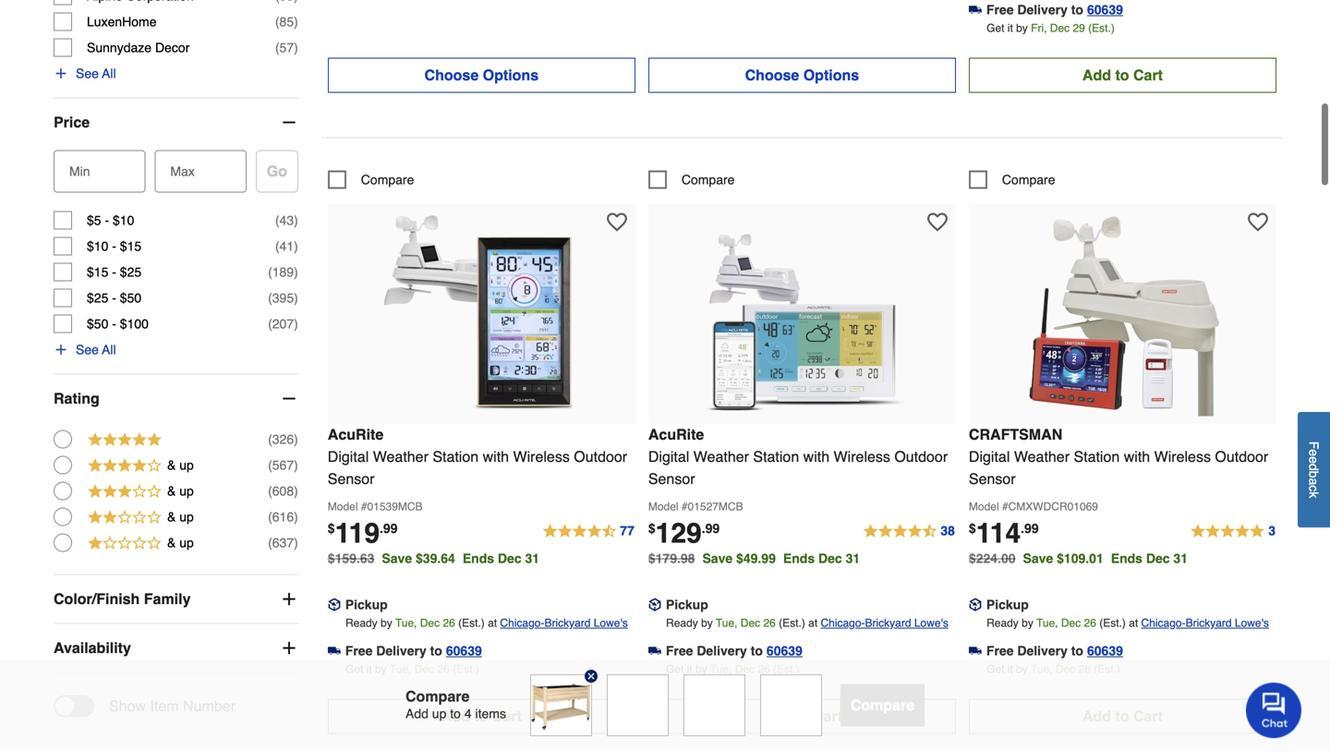 Task type: describe. For each thing, give the bounding box(es) containing it.
f
[[1307, 441, 1322, 449]]

1 star image
[[87, 534, 163, 555]]

1 all from the top
[[102, 66, 116, 81]]

show
[[109, 698, 146, 715]]

567
[[272, 458, 294, 473]]

$ 129 .99
[[649, 517, 720, 549]]

ready for 2nd truck filled icon from left
[[666, 617, 698, 630]]

114
[[977, 517, 1021, 549]]

ready by tue, dec 26 (est.) at chicago-brickyard lowe's for chicago-brickyard lowe's button associated with truck filled image related to get it by tue, dec 26 (est.)
[[987, 617, 1270, 630]]

truck filled image for get it by fri, dec 29 (est.)
[[969, 3, 982, 16]]

get it by tue, dec 26 (est.) for truck filled image related to get it by tue, dec 26 (est.)
[[987, 663, 1121, 676]]

pickup image for second truck filled icon from the right
[[328, 599, 341, 611]]

choose for 1st the choose options link from the left
[[425, 66, 479, 84]]

38
[[941, 523, 956, 538]]

brickyard for truck filled image related to get it by tue, dec 26 (est.)
[[1186, 617, 1233, 630]]

01527mcb
[[688, 500, 744, 513]]

( for 616
[[268, 510, 272, 525]]

2 acurite digital weather station with wireless outdoor sensor image from the left
[[701, 213, 904, 416]]

wireless for model # cmxwdcr01069
[[1155, 448, 1212, 465]]

get it by tue, dec 26 (est.) for 2nd truck filled icon from left
[[666, 663, 800, 676]]

& for ( 608 )
[[167, 484, 176, 499]]

3 button
[[1191, 521, 1277, 543]]

options for 2nd the choose options link from left
[[804, 66, 860, 84]]

ends for 119
[[463, 551, 495, 566]]

$224.00
[[969, 551, 1016, 566]]

chicago-brickyard lowe's button for 2nd truck filled icon from left
[[821, 614, 949, 633]]

$100
[[120, 317, 149, 331]]

model for model # 01539mcb
[[328, 500, 358, 513]]

60639 button for second truck filled icon from the right
[[446, 642, 482, 660]]

4.5 stars image for 119
[[542, 521, 636, 543]]

( 43 )
[[275, 213, 298, 228]]

cmxwdcr01069
[[1009, 500, 1099, 513]]

0 vertical spatial $10
[[113, 213, 134, 228]]

get it by tue, dec 26 (est.) for second truck filled icon from the right
[[346, 663, 479, 676]]

chicago- for chicago-brickyard lowe's button associated with 2nd truck filled icon from left
[[821, 617, 866, 630]]

$15 - $25
[[87, 265, 142, 280]]

min
[[69, 164, 90, 179]]

1 e from the top
[[1307, 449, 1322, 457]]

f e e d b a c k
[[1307, 441, 1322, 498]]

1 see from the top
[[76, 66, 99, 81]]

60639 button for 2nd truck filled icon from left
[[767, 642, 803, 660]]

0 horizontal spatial $50
[[87, 317, 108, 331]]

chicago-brickyard lowe's button for truck filled image related to get it by tue, dec 26 (est.)
[[1142, 614, 1270, 633]]

craftsman
[[969, 426, 1063, 443]]

$159.63 save $39.64 ends dec 31
[[328, 551, 540, 566]]

up inside compare add up to 4 items
[[432, 707, 447, 721]]

& up for ( 567 )
[[167, 458, 194, 473]]

129
[[656, 517, 702, 549]]

) for ( 395 )
[[294, 291, 298, 306]]

2 e from the top
[[1307, 457, 1322, 464]]

3
[[1269, 523, 1276, 538]]

- for $15
[[112, 265, 116, 280]]

actual price $119.99 element
[[328, 517, 398, 549]]

.99 for 114
[[1021, 521, 1039, 536]]

savings save $109.01 element
[[1024, 551, 1196, 566]]

compare add up to 4 items
[[406, 688, 506, 721]]

ready by tue, dec 26 (est.) at chicago-brickyard lowe's for chicago-brickyard lowe's button associated with 2nd truck filled icon from left
[[666, 617, 949, 630]]

delivery for 2nd truck filled icon from left 60639 "button"
[[697, 644, 748, 658]]

chicago- for chicago-brickyard lowe's button related to second truck filled icon from the right
[[500, 617, 545, 630]]

digital for 01527mcb
[[649, 448, 690, 465]]

actual price $129.99 element
[[649, 517, 720, 549]]

3 stars image
[[87, 482, 163, 503]]

57
[[280, 40, 294, 55]]

# for 01527mcb
[[682, 500, 688, 513]]

c
[[1307, 485, 1322, 492]]

plus image inside availability button
[[280, 639, 298, 658]]

3 at from the left
[[1130, 617, 1139, 630]]

& for ( 616 )
[[167, 510, 176, 525]]

ready for truck filled image related to get it by tue, dec 26 (est.)
[[987, 617, 1019, 630]]

$5
[[87, 213, 101, 228]]

it for get it by fri, dec 29 (est.) truck filled image
[[1008, 22, 1014, 35]]

85
[[280, 14, 294, 29]]

sensor for 01527mcb
[[649, 470, 696, 487]]

was price $179.98 element
[[649, 547, 703, 566]]

( 637 )
[[268, 536, 298, 550]]

color/finish family button
[[54, 575, 298, 623]]

( for 395
[[268, 291, 272, 306]]

get for second truck filled icon from the right
[[346, 663, 364, 676]]

k
[[1307, 492, 1322, 498]]

max
[[170, 164, 195, 179]]

rating button
[[54, 375, 298, 423]]

get for truck filled image related to get it by tue, dec 26 (est.)
[[987, 663, 1005, 676]]

616
[[272, 510, 294, 525]]

( 326 )
[[268, 432, 298, 447]]

free for second truck filled icon from the right
[[345, 644, 373, 658]]

acurite for 01539mcb
[[328, 426, 384, 443]]

heart outline image
[[607, 212, 627, 232]]

add inside compare add up to 4 items
[[406, 707, 429, 721]]

model # cmxwdcr01069
[[969, 500, 1099, 513]]

77 button
[[542, 521, 636, 543]]

) for ( 616 )
[[294, 510, 298, 525]]

craftsman digital weather station with wireless outdoor sensor image
[[1022, 213, 1225, 416]]

luxenhome
[[87, 14, 157, 29]]

$224.00 save $109.01 ends dec 31
[[969, 551, 1189, 566]]

$179.98 save $49.99 ends dec 31
[[649, 551, 861, 566]]

( for 41
[[275, 239, 280, 254]]

2 at from the left
[[809, 617, 818, 630]]

1 choose options from the left
[[425, 66, 539, 84]]

( for 637
[[268, 536, 272, 550]]

$109.01
[[1057, 551, 1104, 566]]

$10 - $15
[[87, 239, 142, 254]]

rating
[[54, 390, 100, 407]]

availability button
[[54, 624, 298, 672]]

$ 114 .99
[[969, 517, 1039, 549]]

minus image
[[280, 113, 298, 132]]

) for ( 85 )
[[294, 14, 298, 29]]

43
[[280, 213, 294, 228]]

4
[[465, 707, 472, 721]]

637
[[272, 536, 294, 550]]

get it by fri, dec 29 (est.)
[[987, 22, 1115, 35]]

1 heart outline image from the left
[[928, 212, 948, 232]]

model for model # cmxwdcr01069
[[969, 500, 1000, 513]]

60639 for 60639 "button" for truck filled image related to get it by tue, dec 26 (est.)
[[1088, 644, 1124, 658]]

119
[[335, 517, 380, 549]]

craftsman digital weather station with wireless outdoor sensor
[[969, 426, 1269, 487]]

1 vertical spatial $15
[[87, 265, 108, 280]]

$ 119 .99
[[328, 517, 398, 549]]

1 horizontal spatial $15
[[120, 239, 142, 254]]

1 see all from the top
[[76, 66, 116, 81]]

.99 for 129
[[702, 521, 720, 536]]

savings save $39.64 element
[[382, 551, 547, 566]]

chicago- for chicago-brickyard lowe's button associated with truck filled image related to get it by tue, dec 26 (est.)
[[1142, 617, 1186, 630]]

number
[[183, 698, 236, 715]]

60639 button for get it by fri, dec 29 (est.) truck filled image
[[1088, 0, 1124, 19]]

brickyard for 2nd truck filled icon from left
[[866, 617, 912, 630]]

41
[[280, 239, 294, 254]]

& for ( 637 )
[[167, 536, 176, 550]]

( 616 )
[[268, 510, 298, 525]]

pickup for second truck filled icon from the right
[[345, 597, 388, 612]]

0 vertical spatial $25
[[120, 265, 142, 280]]

2 see all button from the top
[[54, 341, 116, 359]]

compare button
[[841, 684, 925, 727]]

2 see all from the top
[[76, 343, 116, 357]]

decor
[[155, 40, 190, 55]]

items
[[476, 707, 506, 721]]

go
[[267, 163, 287, 180]]

1 lowe's from the left
[[594, 617, 628, 630]]

2 heart outline image from the left
[[1249, 212, 1269, 232]]

.99 for 119
[[380, 521, 398, 536]]

savings save $49.99 element
[[703, 551, 868, 566]]

go button
[[256, 150, 298, 193]]

option group containing (
[[54, 427, 298, 556]]

up for ( 608 )
[[180, 484, 194, 499]]

5005892075 element
[[649, 170, 735, 189]]

5 stars image containing 3
[[1191, 521, 1277, 543]]

( 395 )
[[268, 291, 298, 306]]

0 horizontal spatial 5 stars image
[[87, 430, 163, 452]]

delivery for 60639 "button" corresponding to get it by fri, dec 29 (est.) truck filled image
[[1018, 2, 1068, 17]]

plus image inside 'see all' button
[[54, 66, 68, 81]]

to inside compare add up to 4 items
[[450, 707, 461, 721]]

compare for 5005864649 element
[[1003, 172, 1056, 187]]

weather for 01527mcb
[[694, 448, 750, 465]]

availability
[[54, 640, 131, 657]]

fri,
[[1032, 22, 1048, 35]]

$ for 119
[[328, 521, 335, 536]]

395
[[272, 291, 294, 306]]

show item number
[[109, 698, 236, 715]]

( 189 )
[[268, 265, 298, 280]]

was price $224.00 element
[[969, 547, 1024, 566]]

station for model # cmxwdcr01069
[[1074, 448, 1120, 465]]

( 57 )
[[275, 40, 298, 55]]

$ for 114
[[969, 521, 977, 536]]

( for 567
[[268, 458, 272, 473]]

& up for ( 637 )
[[167, 536, 194, 550]]

1 truck filled image from the left
[[328, 645, 341, 658]]

$50 - $100
[[87, 317, 149, 331]]

# for cmxwdcr01069
[[1003, 500, 1009, 513]]

free delivery to 60639 for 60639 "button" for truck filled image related to get it by tue, dec 26 (est.)
[[987, 644, 1124, 658]]

60639 for 60639 "button" associated with second truck filled icon from the right
[[446, 644, 482, 658]]

0 horizontal spatial $10
[[87, 239, 108, 254]]

family
[[144, 591, 191, 608]]

ends for 129
[[784, 551, 815, 566]]

1 at from the left
[[488, 617, 497, 630]]

0 vertical spatial $50
[[120, 291, 142, 306]]

b
[[1307, 471, 1322, 478]]

remove this product image
[[585, 670, 598, 683]]

minus image
[[280, 390, 298, 408]]



Task type: vqa. For each thing, say whether or not it's contained in the screenshot.
( 326 ) at the bottom left of the page
yes



Task type: locate. For each thing, give the bounding box(es) containing it.
color/finish family
[[54, 591, 191, 608]]

1 vertical spatial $10
[[87, 239, 108, 254]]

) down 616
[[294, 536, 298, 550]]

1 horizontal spatial save
[[703, 551, 733, 566]]

d
[[1307, 464, 1322, 471]]

station for model # 01539mcb
[[433, 448, 479, 465]]

5 ) from the top
[[294, 265, 298, 280]]

add to cart
[[1083, 66, 1164, 84], [442, 708, 522, 725], [762, 708, 843, 725], [1083, 708, 1164, 725]]

up for ( 637 )
[[180, 536, 194, 550]]

0 horizontal spatial 4.5 stars image
[[542, 521, 636, 543]]

2 horizontal spatial chicago-
[[1142, 617, 1186, 630]]

$179.98
[[649, 551, 695, 566]]

9 ) from the top
[[294, 458, 298, 473]]

0 horizontal spatial ready by tue, dec 26 (est.) at chicago-brickyard lowe's
[[346, 617, 628, 630]]

& right 3 stars image
[[167, 484, 176, 499]]

) down ( 41 )
[[294, 265, 298, 280]]

& right "1 star" image
[[167, 536, 176, 550]]

7 ) from the top
[[294, 317, 298, 331]]

4.5 stars image left 129
[[542, 521, 636, 543]]

compare inside 5005892075 element
[[682, 172, 735, 187]]

2 horizontal spatial 31
[[1174, 551, 1189, 566]]

( down ( 395 )
[[268, 317, 272, 331]]

ends dec 31 element for 114
[[1112, 551, 1196, 566]]

1 wireless from the left
[[513, 448, 570, 465]]

2 chicago-brickyard lowe's button from the left
[[821, 614, 949, 633]]

see all button
[[54, 64, 116, 83], [54, 341, 116, 359]]

3 .99 from the left
[[1021, 521, 1039, 536]]

acurite digital weather station with wireless outdoor sensor image
[[380, 213, 583, 416], [701, 213, 904, 416]]

2 horizontal spatial outdoor
[[1216, 448, 1269, 465]]

1 horizontal spatial pickup image
[[649, 599, 662, 611]]

get
[[987, 22, 1005, 35], [346, 663, 364, 676], [666, 663, 684, 676], [987, 663, 1005, 676]]

) for ( 326 )
[[294, 432, 298, 447]]

0 horizontal spatial chicago-
[[500, 617, 545, 630]]

sensor up model # cmxwdcr01069
[[969, 470, 1016, 487]]

0 horizontal spatial pickup
[[345, 597, 388, 612]]

1 brickyard from the left
[[545, 617, 591, 630]]

3 save from the left
[[1024, 551, 1054, 566]]

save left "$39.64"
[[382, 551, 412, 566]]

save left $49.99
[[703, 551, 733, 566]]

1 horizontal spatial acurite
[[649, 426, 705, 443]]

4.5 stars image left 114
[[863, 521, 957, 543]]

1 horizontal spatial #
[[682, 500, 688, 513]]

up up color/finish family button
[[180, 536, 194, 550]]

1 pickup image from the left
[[328, 599, 341, 611]]

( for 207
[[268, 317, 272, 331]]

2 horizontal spatial brickyard
[[1186, 617, 1233, 630]]

& up right 4 stars image
[[167, 458, 194, 473]]

2 $ from the left
[[649, 521, 656, 536]]

save for 119
[[382, 551, 412, 566]]

$ inside $ 114 .99
[[969, 521, 977, 536]]

with
[[483, 448, 509, 465], [804, 448, 830, 465], [1125, 448, 1151, 465]]

1 4.5 stars image from the left
[[542, 521, 636, 543]]

0 horizontal spatial brickyard
[[545, 617, 591, 630]]

4 & up from the top
[[167, 536, 194, 550]]

ends right $49.99
[[784, 551, 815, 566]]

0 horizontal spatial lowe's
[[594, 617, 628, 630]]

acurite for 01527mcb
[[649, 426, 705, 443]]

( 85 )
[[275, 14, 298, 29]]

digital up model # 01539mcb at the left bottom of the page
[[328, 448, 369, 465]]

1 horizontal spatial options
[[804, 66, 860, 84]]

2 4.5 stars image from the left
[[863, 521, 957, 543]]

1 horizontal spatial model
[[649, 500, 679, 513]]

compare for 5005892075 element
[[682, 172, 735, 187]]

tue,
[[395, 617, 417, 630], [716, 617, 738, 630], [1037, 617, 1059, 630], [390, 663, 412, 676], [711, 663, 732, 676], [1031, 663, 1053, 676]]

0 horizontal spatial wireless
[[513, 448, 570, 465]]

pickup image down $179.98
[[649, 599, 662, 611]]

price button
[[54, 99, 298, 147]]

1 horizontal spatial outdoor
[[895, 448, 948, 465]]

.99 down 01527mcb
[[702, 521, 720, 536]]

station inside craftsman digital weather station with wireless outdoor sensor
[[1074, 448, 1120, 465]]

$5 - $10
[[87, 213, 134, 228]]

1 acurite digital weather station with wireless outdoor sensor image from the left
[[380, 213, 583, 416]]

it for 2nd truck filled icon from left
[[687, 663, 693, 676]]

compare inside 5005864645 element
[[361, 172, 414, 187]]

item
[[150, 698, 179, 715]]

1 ends dec 31 element from the left
[[463, 551, 547, 566]]

2 horizontal spatial weather
[[1015, 448, 1070, 465]]

2 weather from the left
[[694, 448, 750, 465]]

$25 down $15 - $25
[[87, 291, 108, 306]]

2 & up from the top
[[167, 484, 194, 499]]

- up $25 - $50 in the top left of the page
[[112, 265, 116, 280]]

3 with from the left
[[1125, 448, 1151, 465]]

ends
[[463, 551, 495, 566], [784, 551, 815, 566], [1112, 551, 1143, 566]]

$ inside $ 129 .99
[[649, 521, 656, 536]]

it for truck filled image related to get it by tue, dec 26 (est.)
[[1008, 663, 1014, 676]]

up right 4 stars image
[[180, 458, 194, 473]]

weather up 01539mcb
[[373, 448, 429, 465]]

1 choose from the left
[[425, 66, 479, 84]]

pickup down "$159.63"
[[345, 597, 388, 612]]

1 horizontal spatial ends
[[784, 551, 815, 566]]

3 brickyard from the left
[[1186, 617, 1233, 630]]

$ up "$159.63"
[[328, 521, 335, 536]]

( up ( 189 )
[[275, 239, 280, 254]]

sensor up model # 01539mcb at the left bottom of the page
[[328, 470, 375, 487]]

free delivery to 60639 for 2nd truck filled icon from left 60639 "button"
[[666, 644, 803, 658]]

at down savings save $49.99 'element'
[[809, 617, 818, 630]]

) down ( 395 )
[[294, 317, 298, 331]]

outdoor left d
[[1216, 448, 1269, 465]]

2 horizontal spatial save
[[1024, 551, 1054, 566]]

2 truck filled image from the left
[[649, 645, 662, 658]]

sunnydaze decor
[[87, 40, 190, 55]]

ready by tue, dec 26 (est.) at chicago-brickyard lowe's down savings save $39.64 element
[[346, 617, 628, 630]]

0 horizontal spatial .99
[[380, 521, 398, 536]]

5 stars image
[[87, 430, 163, 452], [1191, 521, 1277, 543]]

color/finish
[[54, 591, 140, 608]]

3 ) from the top
[[294, 213, 298, 228]]

0 vertical spatial 5 stars image
[[87, 430, 163, 452]]

compare inside 5005864649 element
[[1003, 172, 1056, 187]]

pickup
[[345, 597, 388, 612], [666, 597, 709, 612], [987, 597, 1029, 612]]

1 horizontal spatial $
[[649, 521, 656, 536]]

) up 567
[[294, 432, 298, 447]]

3 weather from the left
[[1015, 448, 1070, 465]]

1 vertical spatial $25
[[87, 291, 108, 306]]

3 ready from the left
[[987, 617, 1019, 630]]

2 all from the top
[[102, 343, 116, 357]]

2 see from the top
[[76, 343, 99, 357]]

0 horizontal spatial acurite digital weather station with wireless outdoor sensor image
[[380, 213, 583, 416]]

1 horizontal spatial sensor
[[649, 470, 696, 487]]

( up 567
[[268, 432, 272, 447]]

chicago- down savings save $109.01 element
[[1142, 617, 1186, 630]]

2 ends dec 31 element from the left
[[784, 551, 868, 566]]

1 weather from the left
[[373, 448, 429, 465]]

2 31 from the left
[[846, 551, 861, 566]]

pickup down $179.98
[[666, 597, 709, 612]]

compare for 5005864645 element
[[361, 172, 414, 187]]

plus image
[[54, 66, 68, 81], [280, 590, 298, 609]]

189
[[272, 265, 294, 280]]

choose
[[425, 66, 479, 84], [745, 66, 800, 84]]

# up actual price $114.99 element
[[1003, 500, 1009, 513]]

save
[[382, 551, 412, 566], [703, 551, 733, 566], [1024, 551, 1054, 566]]

1 horizontal spatial truck filled image
[[649, 645, 662, 658]]

( up 57 on the top left of page
[[275, 14, 280, 29]]

2 horizontal spatial pickup
[[987, 597, 1029, 612]]

3 digital from the left
[[969, 448, 1011, 465]]

option group
[[54, 427, 298, 556]]

1 acurite digital weather station with wireless outdoor sensor from the left
[[328, 426, 628, 487]]

2 stars image
[[87, 508, 163, 529]]

weather for 01539mcb
[[373, 448, 429, 465]]

digital for cmxwdcr01069
[[969, 448, 1011, 465]]

31 for 119
[[525, 551, 540, 566]]

ends dec 31 element for 119
[[463, 551, 547, 566]]

5005864649 element
[[969, 170, 1056, 189]]

2 choose options from the left
[[745, 66, 860, 84]]

) for ( 57 )
[[294, 40, 298, 55]]

12 ) from the top
[[294, 536, 298, 550]]

2 ready from the left
[[666, 617, 698, 630]]

2 horizontal spatial .99
[[1021, 521, 1039, 536]]

2 horizontal spatial chicago-brickyard lowe's button
[[1142, 614, 1270, 633]]

f e e d b a c k button
[[1299, 412, 1331, 528]]

2 horizontal spatial get it by tue, dec 26 (est.)
[[987, 663, 1121, 676]]

& up for ( 608 )
[[167, 484, 194, 499]]

0 vertical spatial plus image
[[54, 343, 68, 357]]

.99 down 01539mcb
[[380, 521, 398, 536]]

& up for ( 616 )
[[167, 510, 194, 525]]

2 horizontal spatial lowe's
[[1236, 617, 1270, 630]]

brickyard for second truck filled icon from the right
[[545, 617, 591, 630]]

1 horizontal spatial acurite digital weather station with wireless outdoor sensor image
[[701, 213, 904, 416]]

model up 114
[[969, 500, 1000, 513]]

actual price $114.99 element
[[969, 517, 1039, 549]]

get for 2nd truck filled icon from left
[[666, 663, 684, 676]]

weather inside craftsman digital weather station with wireless outdoor sensor
[[1015, 448, 1070, 465]]

pickup image
[[328, 599, 341, 611], [649, 599, 662, 611], [969, 599, 982, 611]]

1 $ from the left
[[328, 521, 335, 536]]

2 truck filled image from the top
[[969, 645, 982, 658]]

up right 2 stars image
[[180, 510, 194, 525]]

chicago-brickyard lowe's button for second truck filled icon from the right
[[500, 614, 628, 633]]

delivery for 60639 "button" for truck filled image related to get it by tue, dec 26 (est.)
[[1018, 644, 1068, 658]]

pickup image down "$159.63"
[[328, 599, 341, 611]]

) down ( 608 )
[[294, 510, 298, 525]]

0 horizontal spatial acurite digital weather station with wireless outdoor sensor
[[328, 426, 628, 487]]

$15
[[120, 239, 142, 254], [87, 265, 108, 280]]

3 ready by tue, dec 26 (est.) at chicago-brickyard lowe's from the left
[[987, 617, 1270, 630]]

5005864645 element
[[328, 170, 414, 189]]

pickup image for truck filled image related to get it by tue, dec 26 (est.)
[[969, 599, 982, 611]]

truck filled image
[[328, 645, 341, 658], [649, 645, 662, 658]]

model
[[328, 500, 358, 513], [649, 500, 679, 513], [969, 500, 1000, 513]]

1 horizontal spatial ready
[[666, 617, 698, 630]]

0 horizontal spatial weather
[[373, 448, 429, 465]]

a
[[1307, 478, 1322, 485]]

$39.64
[[416, 551, 455, 566]]

$15 up $25 - $50 in the top left of the page
[[87, 265, 108, 280]]

compare for compare "button"
[[851, 697, 915, 714]]

weather up 01527mcb
[[694, 448, 750, 465]]

see all down sunnydaze
[[76, 66, 116, 81]]

plus image up price
[[54, 66, 68, 81]]

pickup for truck filled image related to get it by tue, dec 26 (est.)
[[987, 597, 1029, 612]]

plus image inside color/finish family button
[[280, 590, 298, 609]]

pickup down '$224.00'
[[987, 597, 1029, 612]]

it for second truck filled icon from the right
[[367, 663, 372, 676]]

4.5 stars image for 129
[[863, 521, 957, 543]]

1 save from the left
[[382, 551, 412, 566]]

1 see all button from the top
[[54, 64, 116, 83]]

- left '$100' at the top
[[112, 317, 116, 331]]

2 with from the left
[[804, 448, 830, 465]]

608
[[272, 484, 294, 499]]

ends dec 31 element right $109.01
[[1112, 551, 1196, 566]]

1 with from the left
[[483, 448, 509, 465]]

29
[[1073, 22, 1086, 35]]

wireless for model # 01527mcb
[[834, 448, 891, 465]]

3 & up from the top
[[167, 510, 194, 525]]

options for 1st the choose options link from the left
[[483, 66, 539, 84]]

( 207 )
[[268, 317, 298, 331]]

ready by tue, dec 26 (est.) at chicago-brickyard lowe's down savings save $49.99 'element'
[[666, 617, 949, 630]]

11 ) from the top
[[294, 510, 298, 525]]

e up b
[[1307, 457, 1322, 464]]

2 horizontal spatial digital
[[969, 448, 1011, 465]]

2 lowe's from the left
[[915, 617, 949, 630]]

1 truck filled image from the top
[[969, 3, 982, 16]]

2 acurite from the left
[[649, 426, 705, 443]]

1 horizontal spatial 5 stars image
[[1191, 521, 1277, 543]]

2 digital from the left
[[649, 448, 690, 465]]

1 horizontal spatial brickyard
[[866, 617, 912, 630]]

3 ends dec 31 element from the left
[[1112, 551, 1196, 566]]

see all button down the "$50 - $100"
[[54, 341, 116, 359]]

free for get it by fri, dec 29 (est.) truck filled image
[[987, 2, 1014, 17]]

1 horizontal spatial wireless
[[834, 448, 891, 465]]

) up ( 608 )
[[294, 458, 298, 473]]

1 horizontal spatial with
[[804, 448, 830, 465]]

) down ( 43 )
[[294, 239, 298, 254]]

3 lowe's from the left
[[1236, 617, 1270, 630]]

sunnydaze
[[87, 40, 152, 55]]

#
[[361, 500, 367, 513], [682, 500, 688, 513], [1003, 500, 1009, 513]]

at down savings save $39.64 element
[[488, 617, 497, 630]]

( for 326
[[268, 432, 272, 447]]

8 ) from the top
[[294, 432, 298, 447]]

see all button down sunnydaze
[[54, 64, 116, 83]]

model up 129
[[649, 500, 679, 513]]

0 horizontal spatial 31
[[525, 551, 540, 566]]

1 horizontal spatial digital
[[649, 448, 690, 465]]

delivery
[[1018, 2, 1068, 17], [376, 644, 427, 658], [697, 644, 748, 658], [1018, 644, 1068, 658]]

plus image
[[54, 343, 68, 357], [280, 639, 298, 658]]

0 horizontal spatial $25
[[87, 291, 108, 306]]

outdoor for model # 01527mcb
[[895, 448, 948, 465]]

wireless up 3 button
[[1155, 448, 1212, 465]]

1 # from the left
[[361, 500, 367, 513]]

sensor inside craftsman digital weather station with wireless outdoor sensor
[[969, 470, 1016, 487]]

1 acurite from the left
[[328, 426, 384, 443]]

) up 616
[[294, 484, 298, 499]]

1 horizontal spatial chicago-brickyard lowe's button
[[821, 614, 949, 633]]

price
[[54, 114, 90, 131]]

2 chicago- from the left
[[821, 617, 866, 630]]

1 horizontal spatial ends dec 31 element
[[784, 551, 868, 566]]

get for get it by fri, dec 29 (est.) truck filled image
[[987, 22, 1005, 35]]

see down the "$50 - $100"
[[76, 343, 99, 357]]

) for ( 41 )
[[294, 239, 298, 254]]

$ right 38
[[969, 521, 977, 536]]

model # 01527mcb
[[649, 500, 744, 513]]

0 horizontal spatial with
[[483, 448, 509, 465]]

)
[[294, 14, 298, 29], [294, 40, 298, 55], [294, 213, 298, 228], [294, 239, 298, 254], [294, 265, 298, 280], [294, 291, 298, 306], [294, 317, 298, 331], [294, 432, 298, 447], [294, 458, 298, 473], [294, 484, 298, 499], [294, 510, 298, 525], [294, 536, 298, 550]]

with for model # 01527mcb
[[804, 448, 830, 465]]

( up 395
[[268, 265, 272, 280]]

digital up the model # 01527mcb
[[649, 448, 690, 465]]

digital down craftsman
[[969, 448, 1011, 465]]

sensor up the model # 01527mcb
[[649, 470, 696, 487]]

- for $25
[[112, 291, 116, 306]]

10 ) from the top
[[294, 484, 298, 499]]

2 horizontal spatial wireless
[[1155, 448, 1212, 465]]

$25 - $50
[[87, 291, 142, 306]]

choose options
[[425, 66, 539, 84], [745, 66, 860, 84]]

0 horizontal spatial choose
[[425, 66, 479, 84]]

ready for second truck filled icon from the right
[[346, 617, 378, 630]]

0 horizontal spatial outdoor
[[574, 448, 628, 465]]

( for 189
[[268, 265, 272, 280]]

add
[[1083, 66, 1112, 84], [406, 707, 429, 721], [442, 708, 470, 725], [762, 708, 791, 725], [1083, 708, 1112, 725]]

1 outdoor from the left
[[574, 448, 628, 465]]

up right 3 stars image
[[180, 484, 194, 499]]

$10 up $10 - $15
[[113, 213, 134, 228]]

2 ends from the left
[[784, 551, 815, 566]]

60639 button
[[1088, 0, 1124, 19], [446, 642, 482, 660], [767, 642, 803, 660], [1088, 642, 1124, 660]]

digital inside craftsman digital weather station with wireless outdoor sensor
[[969, 448, 1011, 465]]

weather down craftsman
[[1015, 448, 1070, 465]]

( up 41
[[275, 213, 280, 228]]

ready down '$224.00'
[[987, 617, 1019, 630]]

see
[[76, 66, 99, 81], [76, 343, 99, 357]]

2 horizontal spatial ends dec 31 element
[[1112, 551, 1196, 566]]

1 vertical spatial all
[[102, 343, 116, 357]]

1 ready by tue, dec 26 (est.) at chicago-brickyard lowe's from the left
[[346, 617, 628, 630]]

2 model from the left
[[649, 500, 679, 513]]

.99 inside the $ 119 .99
[[380, 521, 398, 536]]

1 station from the left
[[433, 448, 479, 465]]

heart outline image
[[928, 212, 948, 232], [1249, 212, 1269, 232]]

4.5 stars image containing 38
[[863, 521, 957, 543]]

.99 inside $ 114 .99
[[1021, 521, 1039, 536]]

& up right 2 stars image
[[167, 510, 194, 525]]

$ for 129
[[649, 521, 656, 536]]

acurite up the model # 01527mcb
[[649, 426, 705, 443]]

0 vertical spatial $15
[[120, 239, 142, 254]]

4.5 stars image
[[542, 521, 636, 543], [863, 521, 957, 543]]

ends dec 31 element right $49.99
[[784, 551, 868, 566]]

$25 up $25 - $50 in the top left of the page
[[120, 265, 142, 280]]

) for ( 637 )
[[294, 536, 298, 550]]

2 save from the left
[[703, 551, 733, 566]]

2 horizontal spatial station
[[1074, 448, 1120, 465]]

ready by tue, dec 26 (est.) at chicago-brickyard lowe's for chicago-brickyard lowe's button related to second truck filled icon from the right
[[346, 617, 628, 630]]

1 ) from the top
[[294, 14, 298, 29]]

was price $159.63 element
[[328, 547, 382, 566]]

with inside craftsman digital weather station with wireless outdoor sensor
[[1125, 448, 1151, 465]]

( down ( 85 )
[[275, 40, 280, 55]]

outdoor inside craftsman digital weather station with wireless outdoor sensor
[[1216, 448, 1269, 465]]

1 horizontal spatial choose options
[[745, 66, 860, 84]]

station
[[433, 448, 479, 465], [754, 448, 800, 465], [1074, 448, 1120, 465]]

2 # from the left
[[682, 500, 688, 513]]

2 horizontal spatial ready by tue, dec 26 (est.) at chicago-brickyard lowe's
[[987, 617, 1270, 630]]

2 choose options link from the left
[[649, 58, 957, 93]]

ends dec 31 element
[[463, 551, 547, 566], [784, 551, 868, 566], [1112, 551, 1196, 566]]

) up ( 207 )
[[294, 291, 298, 306]]

$50
[[120, 291, 142, 306], [87, 317, 108, 331]]

2 horizontal spatial sensor
[[969, 470, 1016, 487]]

( for 85
[[275, 14, 280, 29]]

& up
[[167, 458, 194, 473], [167, 484, 194, 499], [167, 510, 194, 525], [167, 536, 194, 550]]

1 horizontal spatial $50
[[120, 291, 142, 306]]

4 stars image
[[87, 456, 163, 477]]

outdoor
[[574, 448, 628, 465], [895, 448, 948, 465], [1216, 448, 1269, 465]]

( for 57
[[275, 40, 280, 55]]

2 brickyard from the left
[[866, 617, 912, 630]]

( down 616
[[268, 536, 272, 550]]

outdoor for model # cmxwdcr01069
[[1216, 448, 1269, 465]]

1 vertical spatial plus image
[[280, 590, 298, 609]]

digital for 01539mcb
[[328, 448, 369, 465]]

6 ) from the top
[[294, 291, 298, 306]]

60639 for 2nd truck filled icon from left 60639 "button"
[[767, 644, 803, 658]]

1 sensor from the left
[[328, 470, 375, 487]]

1 horizontal spatial plus image
[[280, 590, 298, 609]]

ends right $109.01
[[1112, 551, 1143, 566]]

1 model from the left
[[328, 500, 358, 513]]

ends right "$39.64"
[[463, 551, 495, 566]]

3 ends from the left
[[1112, 551, 1143, 566]]

1 horizontal spatial at
[[809, 617, 818, 630]]

2 horizontal spatial at
[[1130, 617, 1139, 630]]

1 horizontal spatial heart outline image
[[1249, 212, 1269, 232]]

4.5 stars image containing 77
[[542, 521, 636, 543]]

2 .99 from the left
[[702, 521, 720, 536]]

3 outdoor from the left
[[1216, 448, 1269, 465]]

207
[[272, 317, 294, 331]]

see down sunnydaze
[[76, 66, 99, 81]]

2 get it by tue, dec 26 (est.) from the left
[[666, 663, 800, 676]]

lowe's
[[594, 617, 628, 630], [915, 617, 949, 630], [1236, 617, 1270, 630]]

) for ( 43 )
[[294, 213, 298, 228]]

- up $15 - $25
[[112, 239, 116, 254]]

truck filled image
[[969, 3, 982, 16], [969, 645, 982, 658]]

.99 down model # cmxwdcr01069
[[1021, 521, 1039, 536]]

sensor for cmxwdcr01069
[[969, 470, 1016, 487]]

pickup image down '$224.00'
[[969, 599, 982, 611]]

( down 567
[[268, 484, 272, 499]]

# up $ 129 .99
[[682, 500, 688, 513]]

$ right the 77
[[649, 521, 656, 536]]

1 horizontal spatial plus image
[[280, 639, 298, 658]]

0 vertical spatial see all
[[76, 66, 116, 81]]

60639 button for truck filled image related to get it by tue, dec 26 (est.)
[[1088, 642, 1124, 660]]

2 sensor from the left
[[649, 470, 696, 487]]

e up d
[[1307, 449, 1322, 457]]

- right $5
[[105, 213, 109, 228]]

free delivery to 60639 for 60639 "button" corresponding to get it by fri, dec 29 (est.) truck filled image
[[987, 2, 1124, 17]]

1 vertical spatial see all button
[[54, 341, 116, 359]]

) for ( 207 )
[[294, 317, 298, 331]]

0 horizontal spatial options
[[483, 66, 539, 84]]

1 31 from the left
[[525, 551, 540, 566]]

( up 608
[[268, 458, 272, 473]]

01539mcb
[[367, 500, 423, 513]]

3 $ from the left
[[969, 521, 977, 536]]

wireless
[[513, 448, 570, 465], [834, 448, 891, 465], [1155, 448, 1212, 465]]

1 chicago-brickyard lowe's button from the left
[[500, 614, 628, 633]]

- for $5
[[105, 213, 109, 228]]

1 horizontal spatial 4.5 stars image
[[863, 521, 957, 543]]

77
[[620, 523, 635, 538]]

dec
[[1051, 22, 1070, 35], [498, 551, 522, 566], [819, 551, 843, 566], [1147, 551, 1171, 566], [420, 617, 440, 630], [741, 617, 761, 630], [1062, 617, 1082, 630], [415, 663, 434, 676], [735, 663, 755, 676], [1056, 663, 1076, 676]]

0 horizontal spatial ends dec 31 element
[[463, 551, 547, 566]]

( down ( 608 )
[[268, 510, 272, 525]]

( for 43
[[275, 213, 280, 228]]

38 button
[[863, 521, 957, 543]]

outdoor for model # 01539mcb
[[574, 448, 628, 465]]

show item number element
[[54, 696, 236, 718]]

0 horizontal spatial sensor
[[328, 470, 375, 487]]

wireless inside craftsman digital weather station with wireless outdoor sensor
[[1155, 448, 1212, 465]]

0 horizontal spatial #
[[361, 500, 367, 513]]

acurite
[[328, 426, 384, 443], [649, 426, 705, 443]]

sensor for 01539mcb
[[328, 470, 375, 487]]

1 ends from the left
[[463, 551, 495, 566]]

options
[[483, 66, 539, 84], [804, 66, 860, 84]]

2 horizontal spatial $
[[969, 521, 977, 536]]

1 pickup from the left
[[345, 597, 388, 612]]

1 vertical spatial see
[[76, 343, 99, 357]]

free for truck filled image related to get it by tue, dec 26 (est.)
[[987, 644, 1014, 658]]

$50 down $25 - $50 in the top left of the page
[[87, 317, 108, 331]]

0 horizontal spatial plus image
[[54, 343, 68, 357]]

0 horizontal spatial digital
[[328, 448, 369, 465]]

3 get it by tue, dec 26 (est.) from the left
[[987, 663, 1121, 676]]

3 31 from the left
[[1174, 551, 1189, 566]]

outdoor up 77 button
[[574, 448, 628, 465]]

1 horizontal spatial $25
[[120, 265, 142, 280]]

1 horizontal spatial acurite digital weather station with wireless outdoor sensor
[[649, 426, 948, 487]]

3 sensor from the left
[[969, 470, 1016, 487]]

free
[[987, 2, 1014, 17], [345, 644, 373, 658], [666, 644, 694, 658], [987, 644, 1014, 658]]

.99 inside $ 129 .99
[[702, 521, 720, 536]]

& up right 3 stars image
[[167, 484, 194, 499]]

1 & from the top
[[167, 458, 176, 473]]

see all down the "$50 - $100"
[[76, 343, 116, 357]]

model for model # 01527mcb
[[649, 500, 679, 513]]

acurite digital weather station with wireless outdoor sensor for 01539mcb
[[328, 426, 628, 487]]

0 horizontal spatial model
[[328, 500, 358, 513]]

model # 01539mcb
[[328, 500, 423, 513]]

$10
[[113, 213, 134, 228], [87, 239, 108, 254]]

( 608 )
[[268, 484, 298, 499]]

$ inside the $ 119 .99
[[328, 521, 335, 536]]

all
[[102, 66, 116, 81], [102, 343, 116, 357]]

acurite right ( 326 )
[[328, 426, 384, 443]]

$49.99
[[737, 551, 776, 566]]

all down the "$50 - $100"
[[102, 343, 116, 357]]

(est.)
[[1089, 22, 1115, 35], [458, 617, 485, 630], [779, 617, 806, 630], [1100, 617, 1127, 630], [453, 663, 479, 676], [774, 663, 800, 676], [1094, 663, 1121, 676]]

wireless up the 38 button
[[834, 448, 891, 465]]

2 options from the left
[[804, 66, 860, 84]]

0 horizontal spatial ready
[[346, 617, 378, 630]]

get it by tue, dec 26 (est.)
[[346, 663, 479, 676], [666, 663, 800, 676], [987, 663, 1121, 676]]

up
[[180, 458, 194, 473], [180, 484, 194, 499], [180, 510, 194, 525], [180, 536, 194, 550], [432, 707, 447, 721]]

compare inside compare add up to 4 items
[[406, 688, 470, 705]]

3 wireless from the left
[[1155, 448, 1212, 465]]

( for 608
[[268, 484, 272, 499]]

up left 4
[[432, 707, 447, 721]]

3 # from the left
[[1003, 500, 1009, 513]]

2 horizontal spatial ends
[[1112, 551, 1143, 566]]

acurite digital weather station with wireless outdoor sensor for 01527mcb
[[649, 426, 948, 487]]

( up ( 207 )
[[268, 291, 272, 306]]

cart
[[1134, 66, 1164, 84], [492, 708, 522, 725], [813, 708, 843, 725], [1134, 708, 1164, 725]]

& for ( 567 )
[[167, 458, 176, 473]]

( 567 )
[[268, 458, 298, 473]]

1 choose options link from the left
[[328, 58, 636, 93]]

1 vertical spatial truck filled image
[[969, 645, 982, 658]]

$25
[[120, 265, 142, 280], [87, 291, 108, 306]]

chat invite button image
[[1247, 682, 1303, 738]]

0 vertical spatial see
[[76, 66, 99, 81]]

4 & from the top
[[167, 536, 176, 550]]

2 horizontal spatial with
[[1125, 448, 1151, 465]]

-
[[105, 213, 109, 228], [112, 239, 116, 254], [112, 265, 116, 280], [112, 291, 116, 306], [112, 317, 116, 331]]

0 horizontal spatial acurite
[[328, 426, 384, 443]]

) down ( 85 )
[[294, 40, 298, 55]]

1 horizontal spatial weather
[[694, 448, 750, 465]]

ready
[[346, 617, 378, 630], [666, 617, 698, 630], [987, 617, 1019, 630]]

.99
[[380, 521, 398, 536], [702, 521, 720, 536], [1021, 521, 1039, 536]]

1 digital from the left
[[328, 448, 369, 465]]

it
[[1008, 22, 1014, 35], [367, 663, 372, 676], [687, 663, 693, 676], [1008, 663, 1014, 676]]

compare
[[361, 172, 414, 187], [682, 172, 735, 187], [1003, 172, 1056, 187], [406, 688, 470, 705], [851, 697, 915, 714]]

ready down "$159.63"
[[346, 617, 378, 630]]

save for 114
[[1024, 551, 1054, 566]]

326
[[272, 432, 294, 447]]

0 vertical spatial all
[[102, 66, 116, 81]]

2 pickup image from the left
[[649, 599, 662, 611]]

0 horizontal spatial get it by tue, dec 26 (est.)
[[346, 663, 479, 676]]

1 horizontal spatial 31
[[846, 551, 861, 566]]

2 horizontal spatial #
[[1003, 500, 1009, 513]]

compare inside compare "button"
[[851, 697, 915, 714]]

all down sunnydaze
[[102, 66, 116, 81]]

$159.63
[[328, 551, 375, 566]]

3 model from the left
[[969, 500, 1000, 513]]

0 vertical spatial see all button
[[54, 64, 116, 83]]

choose for 2nd the choose options link from left
[[745, 66, 800, 84]]

2 choose from the left
[[745, 66, 800, 84]]

at down savings save $109.01 element
[[1130, 617, 1139, 630]]

1 horizontal spatial pickup
[[666, 597, 709, 612]]

( 41 )
[[275, 239, 298, 254]]

2 ) from the top
[[294, 40, 298, 55]]

1 horizontal spatial .99
[[702, 521, 720, 536]]



